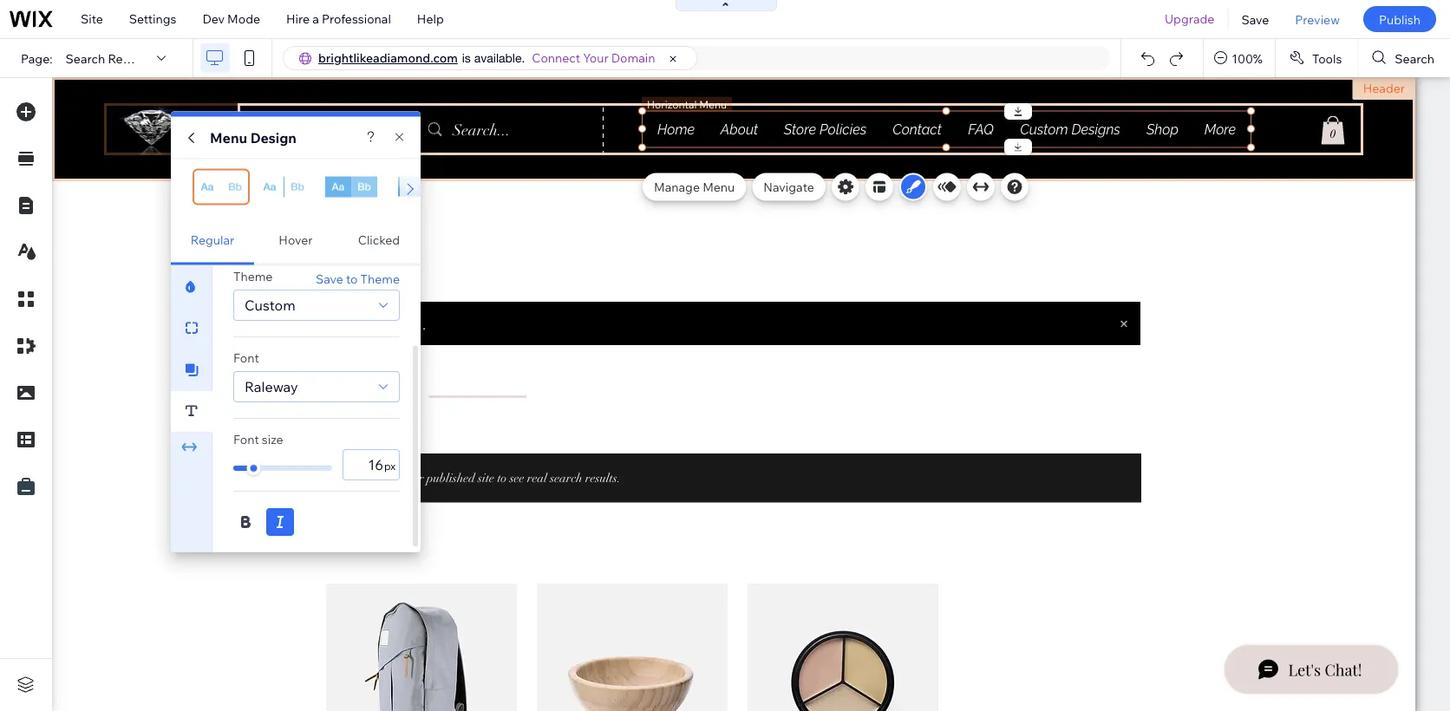 Task type: vqa. For each thing, say whether or not it's contained in the screenshot.
https://www.wix.com/mysite
no



Task type: locate. For each thing, give the bounding box(es) containing it.
search
[[66, 51, 105, 66], [1395, 51, 1435, 66]]

font size
[[233, 432, 283, 447]]

font
[[233, 350, 259, 365], [233, 432, 259, 447]]

clicked
[[358, 232, 400, 248]]

a
[[313, 11, 319, 26]]

0 vertical spatial save
[[1242, 11, 1269, 27]]

0 horizontal spatial save
[[316, 271, 343, 286]]

mode
[[227, 11, 260, 26]]

2 font from the top
[[233, 432, 259, 447]]

save up 100%
[[1242, 11, 1269, 27]]

theme right to
[[360, 271, 400, 286]]

1 horizontal spatial theme
[[360, 271, 400, 286]]

raleway
[[245, 378, 298, 395]]

search inside search button
[[1395, 51, 1435, 66]]

available.
[[474, 51, 525, 65]]

0 horizontal spatial search
[[66, 51, 105, 66]]

1 horizontal spatial save
[[1242, 11, 1269, 27]]

connect
[[532, 50, 580, 65]]

hover
[[279, 232, 313, 248]]

0 vertical spatial font
[[233, 350, 259, 365]]

1 vertical spatial font
[[233, 432, 259, 447]]

search down 'publish' button
[[1395, 51, 1435, 66]]

1 vertical spatial menu
[[703, 179, 735, 194]]

search for search results
[[66, 51, 105, 66]]

hire a professional
[[286, 11, 391, 26]]

menu
[[210, 129, 247, 146], [703, 179, 735, 194]]

size
[[262, 432, 283, 447]]

save inside save button
[[1242, 11, 1269, 27]]

theme
[[233, 268, 273, 284], [360, 271, 400, 286]]

2 search from the left
[[1395, 51, 1435, 66]]

font left size
[[233, 432, 259, 447]]

font for font size
[[233, 432, 259, 447]]

1 vertical spatial save
[[316, 271, 343, 286]]

dev
[[202, 11, 225, 26]]

1 search from the left
[[66, 51, 105, 66]]

0 horizontal spatial menu
[[210, 129, 247, 146]]

search button
[[1359, 39, 1450, 77]]

publish
[[1379, 11, 1421, 27]]

header
[[1363, 81, 1405, 96]]

None text field
[[343, 449, 400, 480]]

save
[[1242, 11, 1269, 27], [316, 271, 343, 286]]

menu design
[[210, 129, 297, 146]]

menu up column
[[210, 129, 247, 146]]

1 font from the top
[[233, 350, 259, 365]]

save left to
[[316, 271, 343, 286]]

font up raleway
[[233, 350, 259, 365]]

1 horizontal spatial menu
[[703, 179, 735, 194]]

help
[[417, 11, 444, 26]]

0 horizontal spatial theme
[[233, 268, 273, 284]]

is
[[462, 51, 471, 65]]

to
[[346, 271, 358, 286]]

hire
[[286, 11, 310, 26]]

settings
[[129, 11, 176, 26]]

theme up custom
[[233, 268, 273, 284]]

upgrade
[[1165, 11, 1215, 26]]

2
[[283, 157, 289, 170]]

domain
[[611, 50, 655, 65]]

1 horizontal spatial search
[[1395, 51, 1435, 66]]

0 vertical spatial menu
[[210, 129, 247, 146]]

column 2
[[243, 157, 289, 170]]

search down the site
[[66, 51, 105, 66]]

regular
[[191, 232, 234, 248]]

menu right manage
[[703, 179, 735, 194]]



Task type: describe. For each thing, give the bounding box(es) containing it.
custom
[[245, 296, 295, 314]]

navigate
[[764, 179, 814, 194]]

100%
[[1232, 51, 1263, 66]]

tools button
[[1276, 39, 1358, 77]]

brightlikeadiamond.com
[[318, 50, 458, 65]]

100% button
[[1204, 39, 1275, 77]]

manage menu
[[654, 179, 735, 194]]

search for search
[[1395, 51, 1435, 66]]

column
[[243, 157, 281, 170]]

professional
[[322, 11, 391, 26]]

font for font
[[233, 350, 259, 365]]

is available. connect your domain
[[462, 50, 655, 65]]

site
[[81, 11, 103, 26]]

tools
[[1312, 51, 1342, 66]]

preview button
[[1282, 0, 1353, 38]]

save to theme
[[316, 271, 400, 286]]

search results
[[66, 51, 150, 66]]

design
[[250, 129, 297, 146]]

save for save to theme
[[316, 271, 343, 286]]

your
[[583, 50, 609, 65]]

manage
[[654, 179, 700, 194]]

results
[[108, 51, 150, 66]]

preview
[[1295, 11, 1340, 27]]

dev mode
[[202, 11, 260, 26]]

save for save
[[1242, 11, 1269, 27]]

publish button
[[1364, 6, 1437, 32]]

save button
[[1229, 0, 1282, 38]]



